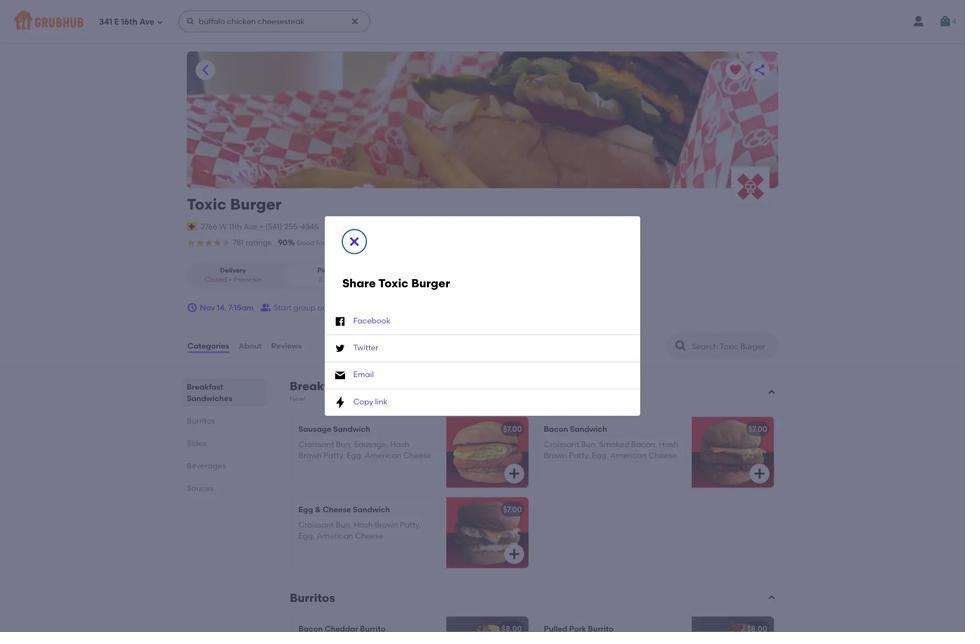Task type: vqa. For each thing, say whether or not it's contained in the screenshot.
the rightmost Toxic
yes



Task type: describe. For each thing, give the bounding box(es) containing it.
patty, inside croissant bun, sausage, hash brown patty, egg, american cheese
[[324, 451, 345, 460]]

egg, inside croissant bun, sausage, hash brown patty, egg, american cheese
[[347, 451, 363, 460]]

• (541) 255-4345
[[260, 222, 319, 231]]

reviews button
[[271, 327, 302, 366]]

Search Toxic Burger search field
[[691, 341, 775, 352]]

1 vertical spatial burger
[[411, 276, 450, 290]]

new!
[[290, 395, 306, 403]]

brown inside croissant bun, smoked bacon, hash brown patty, egg, american cheese
[[544, 451, 567, 460]]

categories
[[187, 342, 229, 351]]

breakfast sandwiches
[[187, 382, 232, 403]]

pickup
[[317, 266, 340, 274]]

burritos inside tab
[[187, 416, 215, 426]]

255-
[[284, 222, 301, 231]]

burritos button
[[288, 591, 778, 606]]

toxic burger logo image
[[731, 167, 770, 205]]

twitter
[[353, 343, 379, 352]]

on
[[358, 239, 368, 247]]

preorder
[[234, 276, 261, 284]]

sauces
[[187, 484, 214, 493]]

about button
[[238, 327, 262, 366]]

e
[[114, 17, 119, 27]]

sauces tab
[[187, 483, 264, 494]]

2.3
[[319, 276, 328, 284]]

781 ratings
[[233, 238, 271, 247]]

egg & cheese sandwich
[[299, 505, 390, 514]]

american inside croissant bun, smoked bacon, hash brown patty, egg, american cheese
[[610, 451, 647, 460]]

copy
[[353, 397, 373, 406]]

0 vertical spatial •
[[260, 222, 263, 231]]

sides tab
[[187, 438, 264, 449]]

croissant inside croissant bun, sausage, hash brown patty, egg, american cheese
[[299, 440, 334, 449]]

start group order button
[[260, 298, 338, 318]]

w
[[219, 222, 227, 231]]

cheese inside croissant bun, sausage, hash brown patty, egg, american cheese
[[403, 451, 432, 460]]

cheese inside croissant bun, hash brown patty, egg, american cheese
[[355, 532, 383, 541]]

email
[[353, 370, 374, 379]]

bacon sandwich image
[[692, 417, 774, 488]]

14,
[[217, 303, 226, 312]]

bun, for breakfast sandwiches
[[336, 521, 352, 530]]

svg image for 4
[[939, 15, 952, 28]]

saved restaurant button
[[726, 60, 746, 80]]

bacon
[[544, 425, 568, 434]]

4 button
[[939, 12, 956, 31]]

93
[[340, 238, 349, 247]]

341
[[99, 17, 112, 27]]

good
[[297, 239, 315, 247]]

croissant bun, sausage, hash brown patty, egg, american cheese
[[299, 440, 432, 460]]

sausage
[[299, 425, 331, 434]]

ave for 2766 w 11th ave
[[244, 222, 257, 231]]

egg, inside croissant bun, hash brown patty, egg, american cheese
[[299, 532, 315, 541]]

16th
[[121, 17, 137, 27]]

american inside croissant bun, hash brown patty, egg, american cheese
[[317, 532, 353, 541]]

start
[[273, 303, 292, 312]]

(541) 255-4345 button
[[265, 221, 319, 232]]

hash inside croissant bun, sausage, hash brown patty, egg, american cheese
[[390, 440, 409, 449]]

$7.00 for breakfast sandwiches
[[503, 505, 522, 514]]

croissant for sausage sandwich
[[544, 440, 579, 449]]

croissant for breakfast sandwiches
[[299, 521, 334, 530]]

bacon sandwich
[[544, 425, 607, 434]]

bun, inside croissant bun, sausage, hash brown patty, egg, american cheese
[[336, 440, 352, 449]]

&
[[315, 505, 321, 514]]

subscription pass image
[[187, 222, 198, 231]]

reviews
[[271, 342, 302, 351]]

0 horizontal spatial burger
[[230, 195, 281, 214]]

saved restaurant image
[[729, 64, 742, 77]]

pickup 2.3 mi
[[317, 266, 340, 284]]

caret left icon image
[[199, 64, 212, 77]]

• inside 'delivery closed • preorder'
[[229, 276, 232, 284]]

delivery
[[220, 266, 246, 274]]

hash inside croissant bun, hash brown patty, egg, american cheese
[[354, 521, 373, 530]]

good food
[[297, 239, 331, 247]]

egg & cheese sandwich image
[[446, 498, 529, 569]]

brown inside croissant bun, sausage, hash brown patty, egg, american cheese
[[299, 451, 322, 460]]

sandwiches for breakfast sandwiches
[[187, 394, 232, 403]]

toxic burger
[[187, 195, 281, 214]]



Task type: locate. For each thing, give the bounding box(es) containing it.
bun,
[[336, 440, 352, 449], [581, 440, 597, 449], [336, 521, 352, 530]]

svg image for nov 14, 7:15am
[[187, 302, 198, 313]]

1 horizontal spatial american
[[365, 451, 401, 460]]

sandwiches up burritos tab
[[187, 394, 232, 403]]

croissant down sausage
[[299, 440, 334, 449]]

categories button
[[187, 327, 230, 366]]

cheese
[[403, 451, 432, 460], [649, 451, 677, 460], [323, 505, 351, 514], [355, 532, 383, 541]]

0 horizontal spatial toxic
[[187, 195, 227, 214]]

90
[[278, 238, 287, 247]]

ave right "16th"
[[139, 17, 154, 27]]

sides
[[187, 439, 207, 448]]

sandwich up smoked
[[570, 425, 607, 434]]

delivery
[[385, 239, 410, 247]]

pulled pork burrito image
[[692, 617, 774, 633]]

croissant inside croissant bun, smoked bacon, hash brown patty, egg, american cheese
[[544, 440, 579, 449]]

sandwich up croissant bun, hash brown patty, egg, american cheese
[[353, 505, 390, 514]]

0 vertical spatial toxic
[[187, 195, 227, 214]]

nov 14, 7:15am
[[200, 303, 254, 312]]

0 horizontal spatial american
[[317, 532, 353, 541]]

1 horizontal spatial ave
[[244, 222, 257, 231]]

4
[[952, 17, 956, 26]]

breakfast inside 'breakfast sandwiches'
[[187, 382, 223, 392]]

781
[[233, 238, 244, 247]]

breakfast inside breakfast sandwiches new!
[[290, 380, 346, 394]]

2 horizontal spatial brown
[[544, 451, 567, 460]]

copy link
[[353, 397, 388, 406]]

sandwiches
[[349, 380, 419, 394], [187, 394, 232, 403]]

7:15am
[[228, 303, 254, 312]]

beverages
[[187, 461, 226, 471]]

bun, for sausage sandwich
[[581, 440, 597, 449]]

2766 w 11th ave button
[[200, 221, 258, 233]]

egg, down egg
[[299, 532, 315, 541]]

sandwiches up link
[[349, 380, 419, 394]]

burritos
[[187, 416, 215, 426], [290, 591, 335, 605]]

ave inside "button"
[[244, 222, 257, 231]]

ave right 11th
[[244, 222, 257, 231]]

american down smoked
[[610, 451, 647, 460]]

patty, inside croissant bun, smoked bacon, hash brown patty, egg, american cheese
[[569, 451, 590, 460]]

brown down sausage
[[299, 451, 322, 460]]

food
[[316, 239, 331, 247]]

1 horizontal spatial brown
[[375, 521, 398, 530]]

sausage sandwich image
[[446, 417, 529, 488]]

svg image
[[186, 17, 195, 26], [157, 19, 163, 25], [348, 235, 361, 248], [334, 342, 347, 355], [334, 369, 347, 382], [334, 396, 347, 409], [508, 468, 521, 481], [753, 468, 766, 481], [508, 548, 521, 561]]

bun, inside croissant bun, hash brown patty, egg, american cheese
[[336, 521, 352, 530]]

american down sausage,
[[365, 451, 401, 460]]

1 horizontal spatial toxic
[[378, 276, 409, 290]]

egg,
[[347, 451, 363, 460], [592, 451, 609, 460], [299, 532, 315, 541]]

share toxic burger
[[342, 276, 450, 290]]

egg, inside croissant bun, smoked bacon, hash brown patty, egg, american cheese
[[592, 451, 609, 460]]

sausage sandwich
[[299, 425, 370, 434]]

croissant inside croissant bun, hash brown patty, egg, american cheese
[[299, 521, 334, 530]]

sandwich up sausage,
[[333, 425, 370, 434]]

egg, down smoked
[[592, 451, 609, 460]]

2 horizontal spatial patty,
[[569, 451, 590, 460]]

beverages tab
[[187, 460, 264, 472]]

breakfast sandwiches tab
[[187, 381, 264, 404]]

0 horizontal spatial brown
[[299, 451, 322, 460]]

croissant bun, smoked bacon, hash brown patty, egg, american cheese
[[544, 440, 678, 460]]

sandwich for smoked
[[570, 425, 607, 434]]

1 horizontal spatial egg,
[[347, 451, 363, 460]]

group
[[293, 303, 316, 312]]

smoked
[[599, 440, 630, 449]]

1 horizontal spatial burger
[[411, 276, 450, 290]]

11th
[[229, 222, 242, 231]]

breakfast sandwiches new!
[[290, 380, 419, 403]]

1 vertical spatial toxic
[[378, 276, 409, 290]]

mi
[[330, 276, 338, 284]]

0 vertical spatial sandwiches
[[349, 380, 419, 394]]

bun, down sausage sandwich
[[336, 440, 352, 449]]

option group
[[187, 261, 375, 289]]

toxic right share
[[378, 276, 409, 290]]

people icon image
[[260, 302, 271, 313]]

about
[[239, 342, 262, 351]]

breakfast
[[290, 380, 346, 394], [187, 382, 223, 392]]

• down delivery
[[229, 276, 232, 284]]

1 horizontal spatial sandwiches
[[349, 380, 419, 394]]

brown
[[299, 451, 322, 460], [544, 451, 567, 460], [375, 521, 398, 530]]

breakfast for breakfast sandwiches
[[187, 382, 223, 392]]

2 horizontal spatial american
[[610, 451, 647, 460]]

brown inside croissant bun, hash brown patty, egg, american cheese
[[375, 521, 398, 530]]

bun, inside croissant bun, smoked bacon, hash brown patty, egg, american cheese
[[581, 440, 597, 449]]

341 e 16th ave
[[99, 17, 154, 27]]

ave for 341 e 16th ave
[[139, 17, 154, 27]]

2 horizontal spatial egg,
[[592, 451, 609, 460]]

american inside croissant bun, sausage, hash brown patty, egg, american cheese
[[365, 451, 401, 460]]

share icon image
[[753, 64, 766, 77]]

croissant
[[299, 440, 334, 449], [544, 440, 579, 449], [299, 521, 334, 530]]

burritos tab
[[187, 415, 264, 427]]

croissant down &
[[299, 521, 334, 530]]

• left (541)
[[260, 222, 263, 231]]

1 vertical spatial •
[[229, 276, 232, 284]]

croissant down bacon
[[544, 440, 579, 449]]

facebook
[[353, 316, 390, 325]]

0 horizontal spatial sandwiches
[[187, 394, 232, 403]]

sandwiches for breakfast sandwiches new!
[[349, 380, 419, 394]]

sandwiches inside breakfast sandwiches new!
[[349, 380, 419, 394]]

bacon cheddar burrito image
[[446, 617, 529, 633]]

0 horizontal spatial egg,
[[299, 532, 315, 541]]

1 horizontal spatial breakfast
[[290, 380, 346, 394]]

patty, inside croissant bun, hash brown patty, egg, american cheese
[[400, 521, 421, 530]]

croissant bun, hash brown patty, egg, american cheese
[[299, 521, 421, 541]]

closed
[[205, 276, 227, 284]]

share
[[342, 276, 376, 290]]

ratings
[[246, 238, 271, 247]]

on time delivery
[[358, 239, 410, 247]]

patty,
[[324, 451, 345, 460], [569, 451, 590, 460], [400, 521, 421, 530]]

1 horizontal spatial hash
[[390, 440, 409, 449]]

breakfast up burritos tab
[[187, 382, 223, 392]]

toxic up 2766
[[187, 195, 227, 214]]

american down egg & cheese sandwich
[[317, 532, 353, 541]]

toxic
[[187, 195, 227, 214], [378, 276, 409, 290]]

burger
[[230, 195, 281, 214], [411, 276, 450, 290]]

brown down egg & cheese sandwich
[[375, 521, 398, 530]]

sandwiches inside tab
[[187, 394, 232, 403]]

0 horizontal spatial ave
[[139, 17, 154, 27]]

egg
[[299, 505, 313, 514]]

cheese inside croissant bun, smoked bacon, hash brown patty, egg, american cheese
[[649, 451, 677, 460]]

1 vertical spatial burritos
[[290, 591, 335, 605]]

(541)
[[265, 222, 282, 231]]

nov 14, 7:15am button
[[187, 298, 254, 318]]

egg, down sausage,
[[347, 451, 363, 460]]

$7.00
[[503, 425, 522, 434], [749, 425, 767, 434], [503, 505, 522, 514]]

ave inside main navigation navigation
[[139, 17, 154, 27]]

4345
[[301, 222, 319, 231]]

svg image inside nov 14, 7:15am button
[[187, 302, 198, 313]]

search icon image
[[674, 340, 688, 353]]

svg image for facebook
[[334, 315, 347, 328]]

delivery closed • preorder
[[205, 266, 261, 284]]

order
[[318, 303, 338, 312]]

link
[[375, 397, 388, 406]]

0 horizontal spatial breakfast
[[187, 382, 223, 392]]

1 horizontal spatial burritos
[[290, 591, 335, 605]]

hash right sausage,
[[390, 440, 409, 449]]

american
[[365, 451, 401, 460], [610, 451, 647, 460], [317, 532, 353, 541]]

bun, down bacon sandwich
[[581, 440, 597, 449]]

svg image
[[939, 15, 952, 28], [350, 17, 359, 26], [187, 302, 198, 313], [334, 315, 347, 328]]

0 vertical spatial burritos
[[187, 416, 215, 426]]

$7.00 for sausage sandwich
[[749, 425, 767, 434]]

0 vertical spatial burger
[[230, 195, 281, 214]]

svg image inside 4 button
[[939, 15, 952, 28]]

breakfast for breakfast sandwiches new!
[[290, 380, 346, 394]]

sandwich for sausage,
[[333, 425, 370, 434]]

breakfast up the new!
[[290, 380, 346, 394]]

hash down egg & cheese sandwich
[[354, 521, 373, 530]]

ave
[[139, 17, 154, 27], [244, 222, 257, 231]]

sausage,
[[354, 440, 388, 449]]

start group order
[[273, 303, 338, 312]]

burritos inside button
[[290, 591, 335, 605]]

•
[[260, 222, 263, 231], [229, 276, 232, 284]]

hash inside croissant bun, smoked bacon, hash brown patty, egg, american cheese
[[659, 440, 678, 449]]

option group containing delivery closed • preorder
[[187, 261, 375, 289]]

brown down bacon
[[544, 451, 567, 460]]

0 horizontal spatial burritos
[[187, 416, 215, 426]]

time
[[369, 239, 383, 247]]

0 horizontal spatial patty,
[[324, 451, 345, 460]]

bun, down egg & cheese sandwich
[[336, 521, 352, 530]]

bacon,
[[631, 440, 657, 449]]

2766
[[201, 222, 217, 231]]

1 vertical spatial ave
[[244, 222, 257, 231]]

1 horizontal spatial patty,
[[400, 521, 421, 530]]

2 horizontal spatial hash
[[659, 440, 678, 449]]

main navigation navigation
[[0, 0, 965, 43]]

0 horizontal spatial hash
[[354, 521, 373, 530]]

0 horizontal spatial •
[[229, 276, 232, 284]]

0 vertical spatial ave
[[139, 17, 154, 27]]

1 vertical spatial sandwiches
[[187, 394, 232, 403]]

hash
[[390, 440, 409, 449], [659, 440, 678, 449], [354, 521, 373, 530]]

2766 w 11th ave
[[201, 222, 257, 231]]

1 horizontal spatial •
[[260, 222, 263, 231]]

nov
[[200, 303, 215, 312]]

sandwich
[[333, 425, 370, 434], [570, 425, 607, 434], [353, 505, 390, 514]]

hash right bacon,
[[659, 440, 678, 449]]



